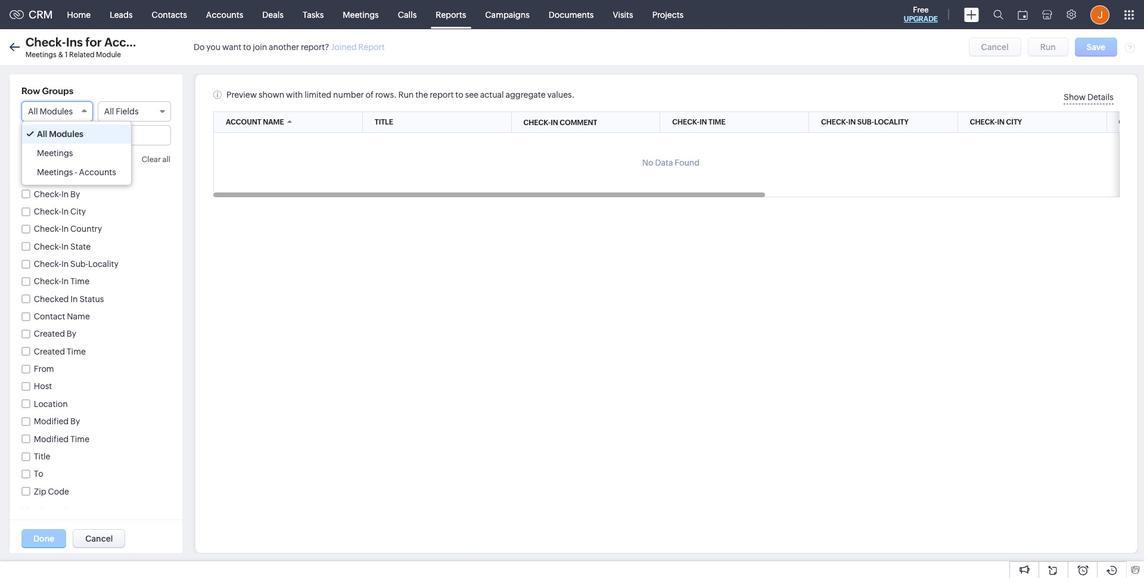 Task type: vqa. For each thing, say whether or not it's contained in the screenshot.
Show
yes



Task type: locate. For each thing, give the bounding box(es) containing it.
meetings up day
[[37, 148, 73, 158]]

name
[[263, 118, 284, 126], [263, 118, 284, 126], [67, 312, 90, 321], [69, 315, 92, 325]]

all modules down the all modules field
[[37, 129, 83, 139]]

2 country from the top
[[70, 256, 102, 265]]

modified down modified by
[[34, 434, 69, 444]]

columns
[[21, 128, 60, 139], [69, 380, 107, 390]]

meetings left "&"
[[25, 51, 56, 59]]

meetings - accounts option
[[22, 163, 131, 182]]

city
[[1006, 118, 1022, 126], [1006, 118, 1022, 126], [70, 207, 86, 216], [70, 220, 86, 229]]

day
[[45, 172, 59, 181]]

check-ins for accounts meetings & 1 related module
[[25, 35, 158, 59]]

selected down created time
[[61, 358, 95, 368]]

meetings up check-in by
[[37, 167, 73, 177]]

modules
[[40, 107, 73, 116], [49, 129, 83, 139]]

1 horizontal spatial -
[[75, 167, 77, 177]]

1 created from the top
[[34, 329, 65, 339]]

modified for modified by
[[34, 417, 69, 426]]

sub- inside tab panel
[[70, 202, 88, 212]]

check-in state down check-in by
[[34, 238, 91, 247]]

1 vertical spatial row
[[21, 298, 40, 308]]

columns up no column selected
[[69, 380, 107, 390]]

sub-
[[857, 118, 874, 126], [857, 118, 874, 126], [70, 202, 88, 212], [70, 259, 88, 269]]

row groups up contact
[[21, 298, 73, 308]]

tasks link
[[293, 0, 333, 29]]

1 vertical spatial country
[[70, 256, 102, 265]]

column down the host
[[34, 396, 65, 406]]

rows.
[[375, 90, 397, 100]]

created up column groups
[[34, 329, 65, 339]]

column up "group" on the left of page
[[21, 342, 55, 352]]

check-in time
[[672, 118, 726, 126], [672, 118, 726, 126], [34, 184, 90, 194], [34, 277, 89, 286]]

1 vertical spatial check-in country
[[34, 256, 102, 265]]

row up contact
[[21, 298, 40, 308]]

0 horizontal spatial cancel button
[[73, 529, 125, 548]]

0 vertical spatial row groups
[[21, 86, 73, 96]]

meetings inside check-ins for accounts meetings & 1 related module
[[25, 51, 56, 59]]

modified down location
[[34, 417, 69, 426]]

check-in state
[[34, 238, 91, 247], [34, 242, 91, 251]]

&
[[58, 51, 63, 59]]

all down the all modules field
[[37, 129, 47, 139]]

save button
[[1075, 38, 1117, 57]]

groups up the all modules field
[[42, 86, 73, 96]]

column
[[21, 342, 55, 352], [34, 396, 65, 406]]

0 vertical spatial run
[[1040, 42, 1056, 52]]

accounts up module
[[104, 35, 158, 49]]

1 modified from the top
[[34, 417, 69, 426]]

no
[[642, 158, 653, 167], [21, 358, 33, 368], [21, 396, 33, 406]]

modules inside field
[[40, 107, 73, 116]]

all modules inside field
[[28, 107, 73, 116]]

by up modified time
[[70, 417, 80, 426]]

1 state from the top
[[70, 238, 91, 247]]

checked
[[34, 294, 69, 304]]

2 vertical spatial by
[[70, 417, 80, 426]]

ins
[[66, 35, 83, 49]]

2 modified from the top
[[34, 434, 69, 444]]

0 vertical spatial by
[[70, 189, 80, 199]]

show
[[1064, 92, 1086, 102]]

1 vertical spatial all modules
[[37, 129, 83, 139]]

to
[[243, 42, 251, 52], [455, 90, 463, 100]]

0 vertical spatial all
[[28, 107, 38, 116]]

0 vertical spatial meetings - accounts
[[37, 167, 116, 177]]

no for aggregate columns
[[21, 396, 33, 406]]

1 vertical spatial columns
[[69, 380, 107, 390]]

0 vertical spatial all modules
[[28, 107, 73, 116]]

columns down the all modules field
[[21, 128, 60, 139]]

check-in state inside tab panel
[[34, 238, 91, 247]]

1 vertical spatial cancel button
[[73, 529, 125, 548]]

by down contact name
[[67, 329, 76, 339]]

no for column groups
[[21, 358, 33, 368]]

modules inside option
[[49, 129, 83, 139]]

0 vertical spatial column
[[21, 342, 55, 352]]

meetings left calls link
[[343, 10, 379, 19]]

row groups
[[21, 86, 73, 96], [21, 298, 73, 308]]

save
[[1087, 42, 1106, 52]]

all modules inside option
[[37, 129, 83, 139]]

for
[[85, 35, 102, 49]]

groups
[[42, 86, 73, 96], [42, 298, 73, 308], [57, 342, 88, 352]]

created up "group" on the left of page
[[34, 347, 65, 356]]

all left day
[[34, 172, 44, 181]]

1 vertical spatial no
[[21, 358, 33, 368]]

contacts link
[[142, 0, 197, 29]]

0 vertical spatial modules
[[40, 107, 73, 116]]

no left "from"
[[21, 358, 33, 368]]

aggregate columns
[[21, 380, 107, 390]]

locality
[[874, 118, 909, 126], [874, 118, 909, 126], [88, 202, 119, 212], [88, 259, 118, 269]]

check-in state for city
[[34, 238, 91, 247]]

0 vertical spatial created
[[34, 329, 65, 339]]

1 country from the top
[[70, 224, 102, 234]]

created for created by
[[34, 329, 65, 339]]

0 vertical spatial selected
[[61, 358, 95, 368]]

meetings - accounts down code
[[21, 506, 101, 515]]

0 horizontal spatial cancel
[[85, 534, 113, 543]]

meetings
[[343, 10, 379, 19], [25, 51, 56, 59], [37, 148, 73, 158], [21, 153, 57, 163], [37, 167, 73, 177], [21, 506, 57, 515]]

from
[[34, 364, 54, 374]]

2 row from the top
[[21, 298, 40, 308]]

zip
[[34, 487, 46, 496]]

check-in country inside tab panel
[[34, 256, 102, 265]]

1 vertical spatial -
[[59, 506, 62, 515]]

created for created time
[[34, 347, 65, 356]]

campaigns
[[485, 10, 530, 19]]

row
[[21, 86, 40, 96], [21, 298, 40, 308]]

1 vertical spatial all
[[37, 129, 47, 139]]

cancel button
[[969, 38, 1021, 57], [73, 529, 125, 548]]

1 vertical spatial created
[[34, 347, 65, 356]]

cancel for cancel button to the left
[[85, 534, 113, 543]]

check-
[[25, 35, 66, 49], [672, 118, 700, 126], [672, 118, 700, 126], [821, 118, 848, 126], [821, 118, 848, 126], [970, 118, 997, 126], [970, 118, 997, 126], [1119, 118, 1144, 126], [1119, 118, 1144, 126], [524, 118, 551, 127], [524, 118, 551, 127], [34, 166, 61, 176], [34, 184, 61, 194], [34, 189, 61, 199], [34, 202, 61, 212], [34, 207, 61, 216], [34, 220, 61, 229], [34, 224, 61, 234], [34, 238, 61, 247], [34, 242, 61, 251], [34, 256, 61, 265], [34, 259, 61, 269], [34, 277, 61, 286]]

0 vertical spatial columns
[[21, 128, 60, 139]]

visits
[[613, 10, 633, 19]]

list box
[[22, 122, 131, 185]]

cancel
[[981, 42, 1009, 52], [85, 534, 113, 543]]

groups up contact name
[[42, 298, 73, 308]]

by for modified by
[[70, 417, 80, 426]]

row up the all modules field
[[21, 86, 40, 96]]

all up all modules option
[[28, 107, 38, 116]]

all inside field
[[28, 107, 38, 116]]

check-in state up more
[[34, 242, 91, 251]]

tab panel containing columns
[[15, 128, 176, 406]]

1 vertical spatial by
[[67, 329, 76, 339]]

meetings down zip
[[21, 506, 57, 515]]

comment
[[560, 118, 597, 127], [560, 118, 597, 127], [70, 166, 110, 176]]

2 row groups from the top
[[21, 298, 73, 308]]

- down code
[[59, 506, 62, 515]]

0 vertical spatial cancel button
[[969, 38, 1021, 57]]

country down check-in by
[[70, 224, 102, 234]]

0 horizontal spatial to
[[243, 42, 251, 52]]

1 vertical spatial row groups
[[21, 298, 73, 308]]

accounts inside check-ins for accounts meetings & 1 related module
[[104, 35, 158, 49]]

all modules option
[[22, 125, 131, 144]]

1 horizontal spatial columns
[[69, 380, 107, 390]]

1 horizontal spatial run
[[1040, 42, 1056, 52]]

0 vertical spatial -
[[75, 167, 77, 177]]

- down meetings option
[[75, 167, 77, 177]]

1 row groups from the top
[[21, 86, 73, 96]]

0 vertical spatial country
[[70, 224, 102, 234]]

0 vertical spatial modified
[[34, 417, 69, 426]]

1 vertical spatial to
[[455, 90, 463, 100]]

report
[[430, 90, 454, 100]]

2 created from the top
[[34, 347, 65, 356]]

row inside tab panel
[[21, 298, 40, 308]]

row groups up the all modules field
[[21, 86, 73, 96]]

0 vertical spatial cancel
[[981, 42, 1009, 52]]

check-in country
[[34, 224, 102, 234], [34, 256, 102, 265]]

country
[[70, 224, 102, 234], [70, 256, 102, 265]]

1 vertical spatial modified
[[34, 434, 69, 444]]

check-in country up more
[[34, 256, 102, 265]]

1 horizontal spatial to
[[455, 90, 463, 100]]

check-in comment inside tab panel
[[34, 166, 110, 176]]

account name
[[226, 118, 284, 126], [226, 118, 284, 126], [34, 315, 92, 325]]

no left data
[[642, 158, 653, 167]]

no down 'aggregate'
[[21, 396, 33, 406]]

preview shown with limited number of rows. run the report to see actual aggregate values.
[[226, 90, 575, 100]]

title
[[375, 118, 393, 126], [375, 118, 393, 126], [34, 148, 50, 158], [34, 452, 50, 461]]

0 vertical spatial row
[[21, 86, 40, 96]]

state inside tab panel
[[70, 238, 91, 247]]

1 vertical spatial run
[[398, 90, 414, 100]]

all day
[[34, 172, 59, 181]]

time
[[709, 118, 726, 126], [709, 118, 726, 126], [70, 184, 90, 194], [70, 277, 89, 286], [67, 347, 86, 356], [70, 434, 89, 444]]

1 vertical spatial selected
[[67, 396, 101, 406]]

selected down aggregate columns
[[67, 396, 101, 406]]

by down meetings - accounts option
[[70, 189, 80, 199]]

accounts down meetings option
[[79, 167, 116, 177]]

meetings - accounts
[[37, 167, 116, 177], [21, 506, 101, 515]]

check-in country down check-in by
[[34, 224, 102, 234]]

run left the
[[398, 90, 414, 100]]

all modules up all modules option
[[28, 107, 73, 116]]

meetings - accounts down meetings option
[[37, 167, 116, 177]]

to left see
[[455, 90, 463, 100]]

country up more
[[70, 256, 102, 265]]

2 vertical spatial groups
[[57, 342, 88, 352]]

selected for groups
[[61, 358, 95, 368]]

to left the join at the left top of page
[[243, 42, 251, 52]]

created
[[34, 329, 65, 339], [34, 347, 65, 356]]

1 vertical spatial cancel
[[85, 534, 113, 543]]

0 vertical spatial check-in country
[[34, 224, 102, 234]]

run left save
[[1040, 42, 1056, 52]]

2 vertical spatial no
[[21, 396, 33, 406]]

time inside tab panel
[[70, 184, 90, 194]]

details
[[1088, 92, 1114, 102]]

groups up no group selected
[[57, 342, 88, 352]]

deals link
[[253, 0, 293, 29]]

Search Fields text field
[[22, 126, 170, 145]]

by for created by
[[67, 329, 76, 339]]

locality inside tab panel
[[88, 202, 119, 212]]

country inside tab panel
[[70, 256, 102, 265]]

tab list
[[15, 92, 176, 114]]

meetings option
[[22, 144, 131, 163]]

deals
[[262, 10, 284, 19]]

leads
[[110, 10, 133, 19]]

run button
[[1028, 38, 1068, 57]]

2 state from the top
[[70, 242, 91, 251]]

0 horizontal spatial run
[[398, 90, 414, 100]]

report?
[[301, 42, 329, 52]]

check-in sub-locality inside tab panel
[[34, 202, 119, 212]]

1 horizontal spatial cancel
[[981, 42, 1009, 52]]

1 vertical spatial modules
[[49, 129, 83, 139]]

run
[[1040, 42, 1056, 52], [398, 90, 414, 100]]

check- inside check-ins for accounts meetings & 1 related module
[[25, 35, 66, 49]]

modules up meetings option
[[49, 129, 83, 139]]

account
[[226, 118, 261, 126], [226, 118, 261, 126], [34, 315, 67, 325]]

tab panel
[[15, 128, 176, 406]]

in
[[700, 118, 707, 126], [700, 118, 707, 126], [848, 118, 856, 126], [848, 118, 856, 126], [997, 118, 1005, 126], [997, 118, 1005, 126], [551, 118, 558, 127], [551, 118, 558, 127], [61, 166, 69, 176], [61, 184, 69, 194], [61, 189, 69, 199], [61, 202, 69, 212], [61, 207, 69, 216], [61, 220, 69, 229], [61, 224, 69, 234], [61, 238, 69, 247], [61, 242, 69, 251], [61, 256, 69, 265], [61, 259, 69, 269], [61, 277, 69, 286], [70, 294, 78, 304]]

modules up all modules option
[[40, 107, 73, 116]]

check-in city
[[970, 118, 1022, 126], [970, 118, 1022, 126], [34, 207, 86, 216], [34, 220, 86, 229]]

modules for list box containing all modules
[[49, 129, 83, 139]]



Task type: describe. For each thing, give the bounding box(es) containing it.
selected for columns
[[67, 396, 101, 406]]

want
[[222, 42, 241, 52]]

visits link
[[603, 0, 643, 29]]

column groups
[[21, 342, 88, 352]]

meetings up all day
[[21, 153, 57, 163]]

data
[[655, 158, 673, 167]]

calls
[[398, 10, 417, 19]]

contact
[[34, 312, 65, 321]]

values.
[[547, 90, 575, 100]]

home link
[[58, 0, 100, 29]]

shown
[[259, 90, 284, 100]]

no column selected
[[21, 396, 101, 406]]

free upgrade
[[904, 5, 938, 23]]

1 vertical spatial groups
[[42, 298, 73, 308]]

1 vertical spatial meetings - accounts
[[21, 506, 101, 515]]

join
[[253, 42, 267, 52]]

number
[[333, 90, 364, 100]]

actual
[[480, 90, 504, 100]]

2 vertical spatial all
[[34, 172, 44, 181]]

related
[[69, 51, 95, 59]]

check-in state for country
[[34, 242, 91, 251]]

reports
[[436, 10, 466, 19]]

home
[[67, 10, 91, 19]]

zip code
[[34, 487, 69, 496]]

meetings inside meetings option
[[37, 148, 73, 158]]

aggregate
[[506, 90, 546, 100]]

code
[[48, 487, 69, 496]]

no group selected
[[21, 358, 95, 368]]

accounts down code
[[63, 506, 101, 515]]

meetings link
[[333, 0, 388, 29]]

aggregate
[[21, 380, 67, 390]]

reports link
[[426, 0, 476, 29]]

modules for the all modules field
[[40, 107, 73, 116]]

check-in by
[[34, 189, 80, 199]]

check-in city inside tab panel
[[34, 220, 86, 229]]

list box containing all modules
[[22, 122, 131, 185]]

contacts
[[152, 10, 187, 19]]

0 vertical spatial to
[[243, 42, 251, 52]]

1
[[65, 51, 68, 59]]

preview
[[226, 90, 257, 100]]

documents
[[549, 10, 594, 19]]

calls link
[[388, 0, 426, 29]]

no data found
[[642, 158, 700, 167]]

found
[[675, 158, 700, 167]]

modified for modified time
[[34, 434, 69, 444]]

state for country
[[70, 242, 91, 251]]

check-in time inside tab panel
[[34, 184, 90, 194]]

checked in status
[[34, 294, 104, 304]]

1 horizontal spatial cancel button
[[969, 38, 1021, 57]]

1 row from the top
[[21, 86, 40, 96]]

created time
[[34, 347, 86, 356]]

limited
[[305, 90, 331, 100]]

show details
[[1064, 92, 1114, 102]]

created by
[[34, 329, 76, 339]]

0 vertical spatial groups
[[42, 86, 73, 96]]

another
[[269, 42, 299, 52]]

1 vertical spatial column
[[34, 396, 65, 406]]

tasks
[[303, 10, 324, 19]]

do you want to join another report?
[[194, 42, 329, 52]]

of
[[366, 90, 374, 100]]

modified by
[[34, 417, 80, 426]]

modified time
[[34, 434, 89, 444]]

accounts up want
[[206, 10, 243, 19]]

projects link
[[643, 0, 693, 29]]

location
[[34, 399, 68, 409]]

campaigns link
[[476, 0, 539, 29]]

you
[[206, 42, 221, 52]]

leads link
[[100, 0, 142, 29]]

state for city
[[70, 238, 91, 247]]

with
[[286, 90, 303, 100]]

module
[[96, 51, 121, 59]]

the
[[415, 90, 428, 100]]

account name inside tab panel
[[34, 315, 92, 325]]

documents link
[[539, 0, 603, 29]]

do
[[194, 42, 205, 52]]

All Modules field
[[21, 101, 93, 122]]

more
[[86, 276, 106, 285]]

free
[[913, 5, 929, 14]]

see
[[465, 90, 478, 100]]

0 vertical spatial no
[[642, 158, 653, 167]]

projects
[[652, 10, 684, 19]]

contact name
[[34, 312, 90, 321]]

- inside meetings - accounts option
[[75, 167, 77, 177]]

status
[[79, 294, 104, 304]]

cancel for cancel button to the right
[[981, 42, 1009, 52]]

meetings - accounts inside option
[[37, 167, 116, 177]]

crm
[[29, 8, 53, 21]]

group
[[34, 358, 59, 368]]

upgrade
[[904, 15, 938, 23]]

0 horizontal spatial -
[[59, 506, 62, 515]]

to
[[34, 469, 43, 479]]

all inside option
[[37, 129, 47, 139]]

0 horizontal spatial columns
[[21, 128, 60, 139]]

run inside button
[[1040, 42, 1056, 52]]

crm link
[[10, 8, 53, 21]]

meetings inside meetings link
[[343, 10, 379, 19]]

accounts link
[[197, 0, 253, 29]]

accounts inside option
[[79, 167, 116, 177]]

host
[[34, 382, 52, 391]]

meetings inside meetings - accounts option
[[37, 167, 73, 177]]



